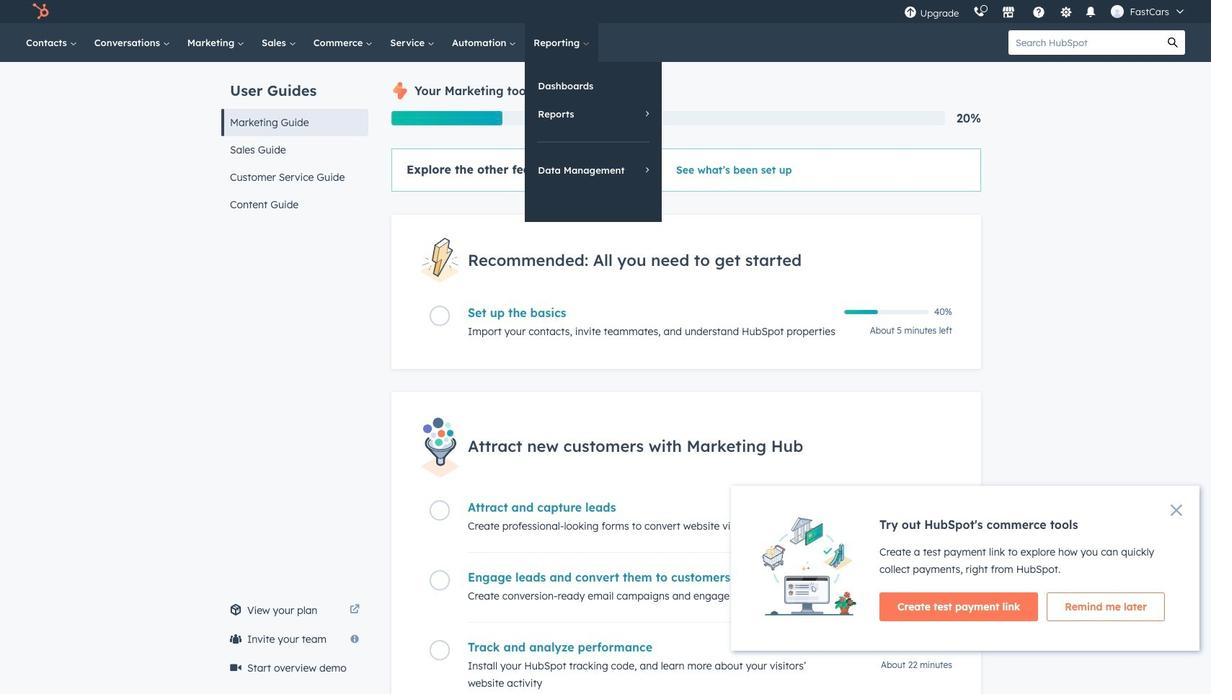 Task type: describe. For each thing, give the bounding box(es) containing it.
[object object] complete progress bar
[[845, 310, 878, 315]]

user guides element
[[221, 62, 369, 219]]

marketplaces image
[[1003, 6, 1016, 19]]

close image
[[1171, 505, 1183, 516]]

2 link opens in a new window image from the top
[[350, 605, 360, 616]]



Task type: locate. For each thing, give the bounding box(es) containing it.
1 link opens in a new window image from the top
[[350, 602, 360, 620]]

christina overa image
[[1112, 5, 1125, 18]]

reporting menu
[[525, 62, 662, 222]]

Search HubSpot search field
[[1009, 30, 1161, 55]]

menu
[[897, 0, 1194, 23]]

link opens in a new window image
[[350, 602, 360, 620], [350, 605, 360, 616]]

progress bar
[[392, 111, 502, 125]]



Task type: vqa. For each thing, say whether or not it's contained in the screenshot.
progress bar
yes



